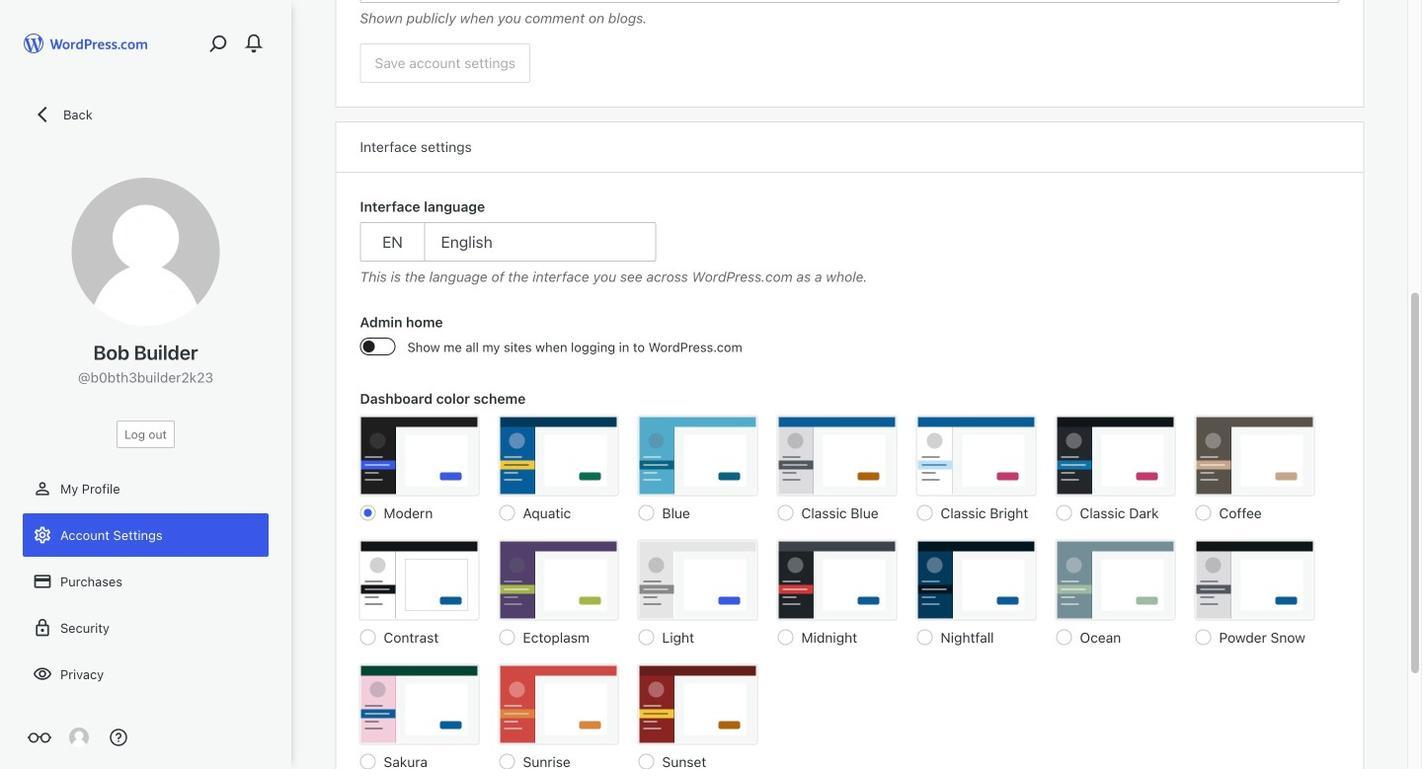 Task type: vqa. For each thing, say whether or not it's contained in the screenshot.
Notifications icon
no



Task type: describe. For each thing, give the bounding box(es) containing it.
visibility image
[[33, 665, 52, 684]]

modern image
[[360, 416, 478, 495]]

classic dark image
[[1056, 416, 1175, 495]]

classic blue image
[[778, 416, 896, 495]]

reader image
[[28, 726, 51, 750]]

nightfall image
[[917, 541, 1035, 620]]

settings image
[[33, 525, 52, 545]]

4 group from the top
[[360, 389, 1340, 769]]

sunset image
[[638, 665, 757, 744]]

powder snow image
[[1195, 541, 1314, 620]]

0 vertical spatial bob builder image
[[72, 178, 220, 326]]

blue image
[[638, 416, 757, 495]]

person image
[[33, 479, 52, 499]]

ocean image
[[1056, 541, 1175, 620]]



Task type: locate. For each thing, give the bounding box(es) containing it.
None radio
[[638, 505, 654, 521], [778, 505, 794, 521], [1056, 505, 1072, 521], [1195, 505, 1211, 521], [360, 630, 376, 645], [778, 630, 794, 645], [917, 630, 933, 645], [499, 754, 515, 769], [638, 754, 654, 769], [638, 505, 654, 521], [778, 505, 794, 521], [1056, 505, 1072, 521], [1195, 505, 1211, 521], [360, 630, 376, 645], [778, 630, 794, 645], [917, 630, 933, 645], [499, 754, 515, 769], [638, 754, 654, 769]]

sakura image
[[360, 665, 478, 744]]

classic bright image
[[917, 416, 1035, 495]]

contrast image
[[360, 541, 478, 620]]

None url field
[[360, 0, 1340, 3]]

2 group from the top
[[360, 197, 1340, 287]]

sunrise image
[[499, 665, 618, 744]]

aquatic image
[[499, 416, 618, 495]]

None radio
[[360, 505, 376, 521], [499, 505, 515, 521], [917, 505, 933, 521], [499, 630, 515, 645], [638, 630, 654, 645], [1056, 630, 1072, 645], [1195, 630, 1211, 645], [360, 754, 376, 769], [360, 505, 376, 521], [499, 505, 515, 521], [917, 505, 933, 521], [499, 630, 515, 645], [638, 630, 654, 645], [1056, 630, 1072, 645], [1195, 630, 1211, 645], [360, 754, 376, 769]]

bob builder image
[[72, 178, 220, 326], [69, 728, 89, 748]]

1 vertical spatial bob builder image
[[69, 728, 89, 748]]

group
[[360, 0, 1340, 29], [360, 197, 1340, 287], [360, 312, 1340, 369], [360, 389, 1340, 769]]

1 group from the top
[[360, 0, 1340, 29]]

ectoplasm image
[[499, 541, 618, 620]]

midnight image
[[778, 541, 896, 620]]

3 group from the top
[[360, 312, 1340, 369]]

credit_card image
[[33, 572, 52, 592]]

light image
[[638, 541, 757, 620]]

lock image
[[33, 618, 52, 638]]

coffee image
[[1195, 416, 1314, 495]]



